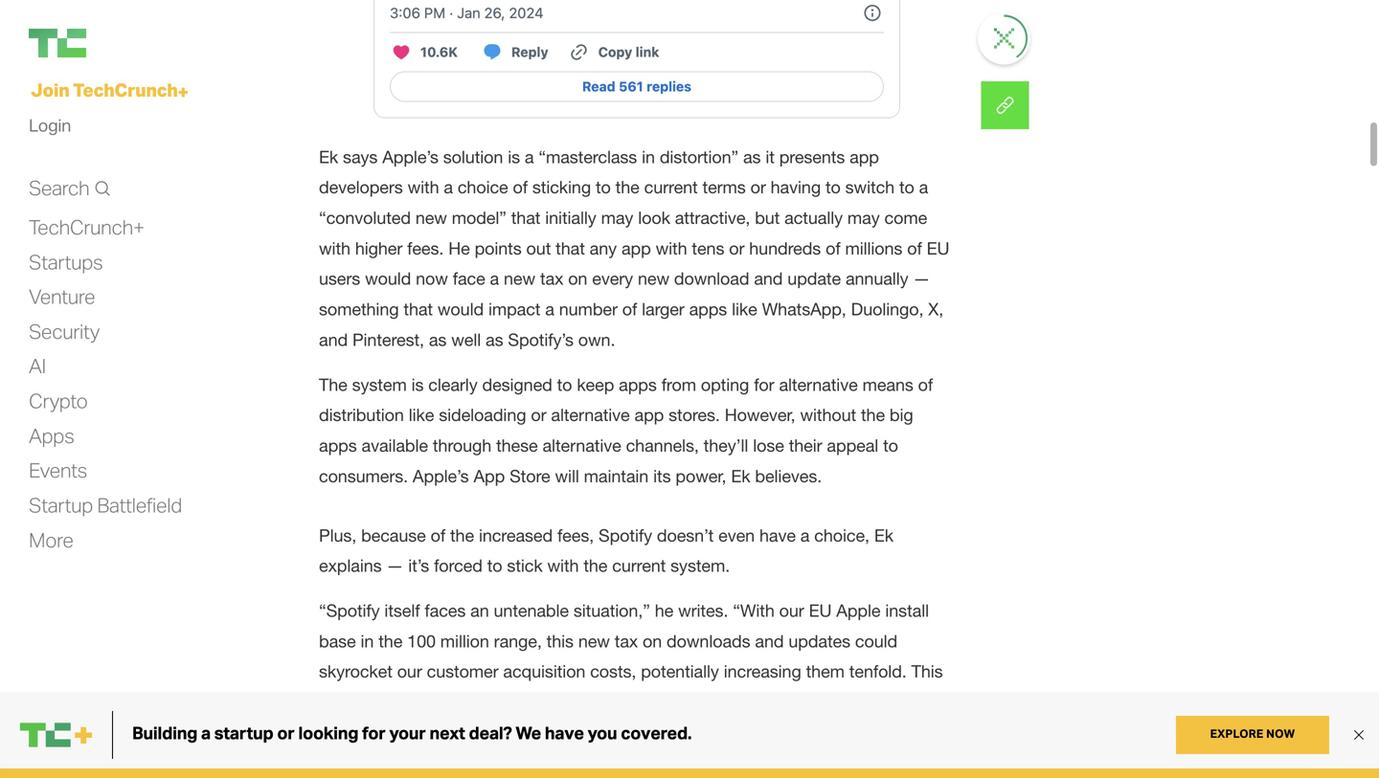 Task type: vqa. For each thing, say whether or not it's contained in the screenshot.
In
yes



Task type: describe. For each thing, give the bounding box(es) containing it.
free
[[707, 692, 736, 713]]

the inside the system is clearly designed to keep apps from opting for alternative means of distribution like sideloading or alternative app stores. however, without the big apps available through these alternative channels, they'll lose their appeal to consumers. apple's app store will maintain its power, ek believes.
[[861, 405, 885, 425]]

facebook link
[[981, 81, 1029, 129]]

join
[[31, 78, 69, 101]]

fees
[[498, 753, 530, 774]]

1 vertical spatial and
[[319, 330, 348, 350]]

writes.
[[678, 601, 728, 621]]

of inside 'plus, because of the increased fees, spotify doesn't even have a choice, ek explains — it's forced to stick with the current system.'
[[431, 526, 445, 546]]

apple's inside the system is clearly designed to keep apps from opting for alternative means of distribution like sideloading or alternative app stores. however, without the big apps available through these alternative channels, they'll lose their appeal to consumers. apple's app store will maintain its power, ek believes.
[[413, 466, 469, 486]]

2 horizontal spatial our
[[779, 601, 804, 621]]

millions
[[845, 238, 902, 258]]

the system is clearly designed to keep apps from opting for alternative means of distribution like sideloading or alternative app stores. however, without the big apps available through these alternative channels, they'll lose their appeal to consumers. apple's app store will maintain its power, ek believes.
[[319, 375, 933, 486]]

base
[[319, 631, 356, 652]]

share on x image
[[981, 81, 1029, 129]]

to down big
[[883, 436, 898, 456]]

use
[[432, 723, 459, 743]]

if
[[535, 753, 543, 774]]

of down actually
[[826, 238, 840, 258]]

distribution
[[319, 405, 404, 425]]

but
[[755, 208, 780, 228]]

hundreds
[[749, 238, 821, 258]]

1 horizontal spatial would
[[438, 299, 484, 319]]

crypto
[[29, 388, 88, 413]]

store
[[510, 466, 550, 486]]

even inside 'plus, because of the increased fees, spotify doesn't even have a choice, ek explains — it's forced to stick with the current system.'
[[718, 526, 755, 546]]

longer
[[380, 723, 427, 743]]

ai
[[29, 354, 46, 378]]

and inside '"spotify itself faces an untenable situation," he writes. "with our eu apple install base in the 100 million range, this new tax on downloads and updates could skyrocket our customer acquisition costs, potentially increasing them tenfold. this as we have to pay on every install or update to our free or paid app, even for those who no longer use the service. so where does that leave us? under the new terms, we cannot afford these fees if we want to be a profitable company, so our'
[[755, 631, 784, 652]]

update inside ek says apple's solution is a "masterclass in distortion" as it presents app developers with a choice of sticking to the current terms or having to switch to a "convoluted new model" that initially may look attractive, but actually may come with higher fees. he points out that any app with tens or hundreds of millions of eu users would now face a new tax on every new download and update annually — something that would impact a number of larger apps like whatsapp, duolingo, x, and pinterest, as well as spotify's own.
[[788, 269, 841, 289]]

search image
[[94, 179, 110, 198]]

so
[[829, 753, 848, 774]]

or inside the system is clearly designed to keep apps from opting for alternative means of distribution like sideloading or alternative app stores. however, without the big apps available through these alternative channels, they'll lose their appeal to consumers. apple's app store will maintain its power, ek believes.
[[531, 405, 546, 425]]

power,
[[676, 466, 726, 486]]

impact
[[488, 299, 541, 319]]

as left well
[[429, 330, 447, 350]]

ek inside ek says apple's solution is a "masterclass in distortion" as it presents app developers with a choice of sticking to the current terms or having to switch to a "convoluted new model" that initially may look attractive, but actually may come with higher fees. he points out that any app with tens or hundreds of millions of eu users would now face a new tax on every new download and update annually — something that would impact a number of larger apps like whatsapp, duolingo, x, and pinterest, as well as spotify's own.
[[319, 147, 338, 167]]

"masterclass
[[539, 147, 637, 167]]

the left 100
[[378, 631, 402, 652]]

search
[[29, 175, 89, 200]]

he
[[448, 238, 470, 258]]

we right if
[[548, 753, 570, 774]]

a inside 'plus, because of the increased fees, spotify doesn't even have a choice, ek explains — it's forced to stick with the current system.'
[[800, 526, 810, 546]]

download
[[674, 269, 749, 289]]

as inside '"spotify itself faces an untenable situation," he writes. "with our eu apple install base in the 100 million range, this new tax on downloads and updates could skyrocket our customer acquisition costs, potentially increasing them tenfold. this as we have to pay on every install or update to our free or paid app, even for those who no longer use the service. so where does that leave us? under the new terms, we cannot afford these fees if we want to be a profitable company, so our'
[[319, 692, 337, 713]]

to up actually
[[825, 177, 841, 197]]

those
[[904, 692, 946, 713]]

1 vertical spatial on
[[643, 631, 662, 652]]

that up out at the left top of the page
[[511, 208, 540, 228]]

startup battlefield
[[29, 493, 182, 518]]

who
[[319, 723, 351, 743]]

them
[[806, 662, 845, 682]]

venture link
[[29, 284, 95, 310]]

new left terms,
[[866, 723, 897, 743]]

or up but
[[750, 177, 766, 197]]

believes.
[[755, 466, 822, 486]]

customer
[[427, 662, 499, 682]]

no
[[356, 723, 375, 743]]

skyrocket
[[319, 662, 392, 682]]

ek inside the system is clearly designed to keep apps from opting for alternative means of distribution like sideloading or alternative app stores. however, without the big apps available through these alternative channels, they'll lose their appeal to consumers. apple's app store will maintain its power, ek believes.
[[731, 466, 750, 486]]

of left larger
[[622, 299, 637, 319]]

their
[[789, 436, 822, 456]]

eu inside '"spotify itself faces an untenable situation," he writes. "with our eu apple install base in the 100 million range, this new tax on downloads and updates could skyrocket our customer acquisition costs, potentially increasing them tenfold. this as we have to pay on every install or update to our free or paid app, even for those who no longer use the service. so where does that leave us? under the new terms, we cannot afford these fees if we want to be a profitable company, so our'
[[809, 601, 832, 621]]

be
[[636, 753, 656, 774]]

1 vertical spatial alternative
[[551, 405, 630, 425]]

that down initially at the left top of page
[[556, 238, 585, 258]]

through
[[433, 436, 491, 456]]

that inside '"spotify itself faces an untenable situation," he writes. "with our eu apple install base in the 100 million range, this new tax on downloads and updates could skyrocket our customer acquisition costs, potentially increasing them tenfold. this as we have to pay on every install or update to our free or paid app, even for those who no longer use the service. so where does that leave us? under the new terms, we cannot afford these fees if we want to be a profitable company, so our'
[[675, 723, 704, 743]]

to left pay
[[409, 692, 424, 713]]

now
[[416, 269, 448, 289]]

as left 'it'
[[743, 147, 761, 167]]

new right this
[[578, 631, 610, 652]]

where
[[582, 723, 628, 743]]

as right well
[[486, 330, 503, 350]]

system
[[352, 375, 407, 395]]

annually
[[846, 269, 908, 289]]

an
[[470, 601, 489, 621]]

he
[[655, 601, 673, 621]]

own.
[[578, 330, 615, 350]]

want
[[575, 753, 612, 774]]

the down fees,
[[584, 556, 608, 576]]

is inside ek says apple's solution is a "masterclass in distortion" as it presents app developers with a choice of sticking to the current terms or having to switch to a "convoluted new model" that initially may look attractive, but actually may come with higher fees. he points out that any app with tens or hundreds of millions of eu users would now face a new tax on every new download and update annually — something that would impact a number of larger apps like whatsapp, duolingo, x, and pinterest, as well as spotify's own.
[[508, 147, 520, 167]]

have inside 'plus, because of the increased fees, spotify doesn't even have a choice, ek explains — it's forced to stick with the current system.'
[[759, 526, 796, 546]]

100
[[407, 631, 436, 652]]

with down look
[[656, 238, 687, 258]]

this
[[547, 631, 574, 652]]

more
[[29, 528, 73, 552]]

with up users
[[319, 238, 350, 258]]

means
[[862, 375, 913, 395]]

users
[[319, 269, 360, 289]]

service.
[[493, 723, 551, 743]]

every inside '"spotify itself faces an untenable situation," he writes. "with our eu apple install base in the 100 million range, this new tax on downloads and updates could skyrocket our customer acquisition costs, potentially increasing them tenfold. this as we have to pay on every install or update to our free or paid app, even for those who no longer use the service. so where does that leave us? under the new terms, we cannot afford these fees if we want to be a profitable company, so our'
[[485, 692, 527, 713]]

consumers.
[[319, 466, 408, 486]]

share on reddit image
[[981, 81, 1029, 129]]

could
[[855, 631, 897, 652]]

out
[[526, 238, 551, 258]]

app
[[474, 466, 505, 486]]

maintain
[[584, 466, 649, 486]]

current for doesn't
[[612, 556, 666, 576]]

eu inside ek says apple's solution is a "masterclass in distortion" as it presents app developers with a choice of sticking to the current terms or having to switch to a "convoluted new model" that initially may look attractive, but actually may come with higher fees. he points out that any app with tens or hundreds of millions of eu users would now face a new tax on every new download and update annually — something that would impact a number of larger apps like whatsapp, duolingo, x, and pinterest, as well as spotify's own.
[[927, 238, 949, 258]]

channels,
[[626, 436, 699, 456]]

leave
[[709, 723, 748, 743]]

new up impact at the top of page
[[504, 269, 535, 289]]

these inside the system is clearly designed to keep apps from opting for alternative means of distribution like sideloading or alternative app stores. however, without the big apps available through these alternative channels, they'll lose their appeal to consumers. apple's app store will maintain its power, ek believes.
[[496, 436, 538, 456]]

"with
[[733, 601, 775, 621]]

venture
[[29, 284, 95, 309]]

it
[[766, 147, 775, 167]]

or right the free
[[741, 692, 756, 713]]

because
[[361, 526, 426, 546]]

we down who
[[319, 753, 341, 774]]

fees,
[[557, 526, 594, 546]]

0 vertical spatial alternative
[[779, 375, 858, 395]]

appeal
[[827, 436, 878, 456]]

close screen image
[[994, 28, 1014, 48]]

something
[[319, 299, 399, 319]]

we down skyrocket in the left bottom of the page
[[341, 692, 363, 713]]

higher
[[355, 238, 402, 258]]

startup
[[29, 493, 93, 518]]

to inside 'plus, because of the increased fees, spotify doesn't even have a choice, ek explains — it's forced to stick with the current system.'
[[487, 556, 502, 576]]

a inside '"spotify itself faces an untenable situation," he writes. "with our eu apple install base in the 100 million range, this new tax on downloads and updates could skyrocket our customer acquisition costs, potentially increasing them tenfold. this as we have to pay on every install or update to our free or paid app, even for those who no longer use the service. so where does that leave us? under the new terms, we cannot afford these fees if we want to be a profitable company, so our'
[[660, 753, 670, 774]]

techcrunch+
[[29, 214, 145, 239]]

system.
[[671, 556, 730, 576]]

the up forced
[[450, 526, 474, 546]]

on inside ek says apple's solution is a "masterclass in distortion" as it presents app developers with a choice of sticking to the current terms or having to switch to a "convoluted new model" that initially may look attractive, but actually may come with higher fees. he points out that any app with tens or hundreds of millions of eu users would now face a new tax on every new download and update annually — something that would impact a number of larger apps like whatsapp, duolingo, x, and pinterest, as well as spotify's own.
[[568, 269, 587, 289]]

explains
[[319, 556, 382, 576]]

it's
[[408, 556, 429, 576]]

share on linkedin image
[[981, 81, 1029, 129]]

untenable
[[494, 601, 569, 621]]

0 horizontal spatial our
[[397, 662, 422, 682]]

paid
[[761, 692, 794, 713]]

copy share link link
[[981, 81, 1029, 129]]

"spotify
[[319, 601, 380, 621]]

0 horizontal spatial apps
[[319, 436, 357, 456]]

whatsapp,
[[762, 299, 846, 319]]

duolingo,
[[851, 299, 924, 319]]

updates
[[789, 631, 850, 652]]

of down come
[[907, 238, 922, 258]]

terms
[[702, 177, 746, 197]]

or up where
[[580, 692, 595, 713]]



Task type: locate. For each thing, give the bounding box(es) containing it.
1 horizontal spatial install
[[885, 601, 929, 621]]

presents
[[779, 147, 845, 167]]

on right pay
[[461, 692, 481, 713]]

app right 'any'
[[622, 238, 651, 258]]

our
[[779, 601, 804, 621], [397, 662, 422, 682], [678, 692, 703, 713]]

install down acquisition at bottom left
[[531, 692, 575, 713]]

every
[[592, 269, 633, 289], [485, 692, 527, 713]]

developers
[[319, 177, 403, 197]]

like inside the system is clearly designed to keep apps from opting for alternative means of distribution like sideloading or alternative app stores. however, without the big apps available through these alternative channels, they'll lose their appeal to consumers. apple's app store will maintain its power, ek believes.
[[409, 405, 434, 425]]

even down tenfold.
[[837, 692, 874, 713]]

1 vertical spatial current
[[612, 556, 666, 576]]

0 vertical spatial would
[[365, 269, 411, 289]]

designed
[[482, 375, 552, 395]]

1 horizontal spatial even
[[837, 692, 874, 713]]

attractive,
[[675, 208, 750, 228]]

current inside 'plus, because of the increased fees, spotify doesn't even have a choice, ek explains — it's forced to stick with the current system.'
[[612, 556, 666, 576]]

our down 100
[[397, 662, 422, 682]]

0 horizontal spatial for
[[754, 375, 774, 395]]

with inside 'plus, because of the increased fees, spotify doesn't even have a choice, ek explains — it's forced to stick with the current system.'
[[547, 556, 579, 576]]

tax inside '"spotify itself faces an untenable situation," he writes. "with our eu apple install base in the 100 million range, this new tax on downloads and updates could skyrocket our customer acquisition costs, potentially increasing them tenfold. this as we have to pay on every install or update to our free or paid app, even for those who no longer use the service. so where does that leave us? under the new terms, we cannot afford these fees if we want to be a profitable company, so our'
[[615, 631, 638, 652]]

1 vertical spatial —
[[386, 556, 404, 576]]

linkedin link
[[981, 81, 1029, 129]]

mail link
[[981, 81, 1029, 129]]

1 may from the left
[[601, 208, 633, 228]]

apps
[[689, 299, 727, 319], [619, 375, 657, 395], [319, 436, 357, 456]]

battlefield
[[97, 493, 182, 518]]

0 vertical spatial even
[[718, 526, 755, 546]]

1 vertical spatial eu
[[809, 601, 832, 621]]

apple's inside ek says apple's solution is a "masterclass in distortion" as it presents app developers with a choice of sticking to the current terms or having to switch to a "convoluted new model" that initially may look attractive, but actually may come with higher fees. he points out that any app with tens or hundreds of millions of eu users would now face a new tax on every new download and update annually — something that would impact a number of larger apps like whatsapp, duolingo, x, and pinterest, as well as spotify's own.
[[382, 147, 439, 167]]

doesn't
[[657, 526, 714, 546]]

sticking
[[532, 177, 591, 197]]

to left the stick
[[487, 556, 502, 576]]

— up x,
[[913, 269, 930, 289]]

and down "something"
[[319, 330, 348, 350]]

1 horizontal spatial —
[[913, 269, 930, 289]]

eu down come
[[927, 238, 949, 258]]

0 horizontal spatial update
[[600, 692, 653, 713]]

techcrunch
[[73, 78, 178, 101]]

current
[[644, 177, 698, 197], [612, 556, 666, 576]]

0 vertical spatial is
[[508, 147, 520, 167]]

0 vertical spatial these
[[496, 436, 538, 456]]

0 vertical spatial in
[[642, 147, 655, 167]]

that up profitable
[[675, 723, 704, 743]]

0 horizontal spatial even
[[718, 526, 755, 546]]

0 vertical spatial like
[[732, 299, 757, 319]]

tenfold.
[[849, 662, 907, 682]]

as up who
[[319, 692, 337, 713]]

2 vertical spatial ek
[[874, 526, 894, 546]]

with left 'choice'
[[408, 177, 439, 197]]

our right "with
[[779, 601, 804, 621]]

1 horizontal spatial may
[[847, 208, 880, 228]]

for down tenfold.
[[878, 692, 899, 713]]

like down the download
[[732, 299, 757, 319]]

apps left from
[[619, 375, 657, 395]]

even inside '"spotify itself faces an untenable situation," he writes. "with our eu apple install base in the 100 million range, this new tax on downloads and updates could skyrocket our customer acquisition costs, potentially increasing them tenfold. this as we have to pay on every install or update to our free or paid app, even for those who no longer use the service. so where does that leave us? under the new terms, we cannot afford these fees if we want to be a profitable company, so our'
[[837, 692, 874, 713]]

to up does
[[658, 692, 673, 713]]

would
[[365, 269, 411, 289], [438, 299, 484, 319]]

0 horizontal spatial ek
[[319, 147, 338, 167]]

have up longer
[[368, 692, 404, 713]]

0 horizontal spatial tax
[[540, 269, 563, 289]]

update inside '"spotify itself faces an untenable situation," he writes. "with our eu apple install base in the 100 million range, this new tax on downloads and updates could skyrocket our customer acquisition costs, potentially increasing them tenfold. this as we have to pay on every install or update to our free or paid app, even for those who no longer use the service. so where does that leave us? under the new terms, we cannot afford these fees if we want to be a profitable company, so our'
[[600, 692, 653, 713]]

would down the higher
[[365, 269, 411, 289]]

a
[[525, 147, 534, 167], [444, 177, 453, 197], [919, 177, 928, 197], [490, 269, 499, 289], [545, 299, 554, 319], [800, 526, 810, 546], [660, 753, 670, 774]]

1 vertical spatial ek
[[731, 466, 750, 486]]

apps inside ek says apple's solution is a "masterclass in distortion" as it presents app developers with a choice of sticking to the current terms or having to switch to a "convoluted new model" that initially may look attractive, but actually may come with higher fees. he points out that any app with tens or hundreds of millions of eu users would now face a new tax on every new download and update annually — something that would impact a number of larger apps like whatsapp, duolingo, x, and pinterest, as well as spotify's own.
[[689, 299, 727, 319]]

2 vertical spatial and
[[755, 631, 784, 652]]

situation,"
[[574, 601, 650, 621]]

1 horizontal spatial for
[[878, 692, 899, 713]]

0 vertical spatial have
[[759, 526, 796, 546]]

current inside ek says apple's solution is a "masterclass in distortion" as it presents app developers with a choice of sticking to the current terms or having to switch to a "convoluted new model" that initially may look attractive, but actually may come with higher fees. he points out that any app with tens or hundreds of millions of eu users would now face a new tax on every new download and update annually — something that would impact a number of larger apps like whatsapp, duolingo, x, and pinterest, as well as spotify's own.
[[644, 177, 698, 197]]

tax inside ek says apple's solution is a "masterclass in distortion" as it presents app developers with a choice of sticking to the current terms or having to switch to a "convoluted new model" that initially may look attractive, but actually may come with higher fees. he points out that any app with tens or hundreds of millions of eu users would now face a new tax on every new download and update annually — something that would impact a number of larger apps like whatsapp, duolingo, x, and pinterest, as well as spotify's own.
[[540, 269, 563, 289]]

ek inside 'plus, because of the increased fees, spotify doesn't even have a choice, ek explains — it's forced to stick with the current system.'
[[874, 526, 894, 546]]

like up "available"
[[409, 405, 434, 425]]

these inside '"spotify itself faces an untenable situation," he writes. "with our eu apple install base in the 100 million range, this new tax on downloads and updates could skyrocket our customer acquisition costs, potentially increasing them tenfold. this as we have to pay on every install or update to our free or paid app, even for those who no longer use the service. so where does that leave us? under the new terms, we cannot afford these fees if we want to be a profitable company, so our'
[[452, 753, 493, 774]]

of right means
[[918, 375, 933, 395]]

to
[[596, 177, 611, 197], [825, 177, 841, 197], [899, 177, 914, 197], [557, 375, 572, 395], [883, 436, 898, 456], [487, 556, 502, 576], [409, 692, 424, 713], [658, 692, 673, 713], [617, 753, 632, 774]]

spotify's
[[508, 330, 574, 350]]

0 horizontal spatial install
[[531, 692, 575, 713]]

2 horizontal spatial ek
[[874, 526, 894, 546]]

a right 'face'
[[490, 269, 499, 289]]

0 vertical spatial tax
[[540, 269, 563, 289]]

0 vertical spatial every
[[592, 269, 633, 289]]

1 vertical spatial for
[[878, 692, 899, 713]]

1 horizontal spatial these
[[496, 436, 538, 456]]

eu up "updates"
[[809, 601, 832, 621]]

current down spotify
[[612, 556, 666, 576]]

1 vertical spatial like
[[409, 405, 434, 425]]

a left choice,
[[800, 526, 810, 546]]

to up come
[[899, 177, 914, 197]]

of
[[513, 177, 528, 197], [826, 238, 840, 258], [907, 238, 922, 258], [622, 299, 637, 319], [918, 375, 933, 395], [431, 526, 445, 546]]

2 horizontal spatial on
[[643, 631, 662, 652]]

increased
[[479, 526, 553, 546]]

1 vertical spatial apple's
[[413, 466, 469, 486]]

1 vertical spatial even
[[837, 692, 874, 713]]

1 horizontal spatial is
[[508, 147, 520, 167]]

0 horizontal spatial eu
[[809, 601, 832, 621]]

join techcrunch +
[[31, 78, 188, 103]]

security link
[[29, 319, 100, 345]]

a left 'choice'
[[444, 177, 453, 197]]

2 may from the left
[[847, 208, 880, 228]]

costs,
[[590, 662, 636, 682]]

and
[[754, 269, 783, 289], [319, 330, 348, 350], [755, 631, 784, 652]]

0 vertical spatial apple's
[[382, 147, 439, 167]]

0 vertical spatial install
[[885, 601, 929, 621]]

these
[[496, 436, 538, 456], [452, 753, 493, 774]]

ek down the they'll
[[731, 466, 750, 486]]

for inside the system is clearly designed to keep apps from opting for alternative means of distribution like sideloading or alternative app stores. however, without the big apps available through these alternative channels, they'll lose their appeal to consumers. apple's app store will maintain its power, ek believes.
[[754, 375, 774, 395]]

so
[[556, 723, 577, 743]]

startups
[[29, 249, 103, 274]]

million
[[440, 631, 489, 652]]

or down designed
[[531, 405, 546, 425]]

every down 'any'
[[592, 269, 633, 289]]

startup battlefield link
[[29, 493, 182, 519]]

spotify
[[599, 526, 652, 546]]

to left be
[[617, 753, 632, 774]]

1 vertical spatial update
[[600, 692, 653, 713]]

1 vertical spatial have
[[368, 692, 404, 713]]

1 vertical spatial our
[[397, 662, 422, 682]]

in inside '"spotify itself faces an untenable situation," he writes. "with our eu apple install base in the 100 million range, this new tax on downloads and updates could skyrocket our customer acquisition costs, potentially increasing them tenfold. this as we have to pay on every install or update to our free or paid app, even for those who no longer use the service. so where does that leave us? under the new terms, we cannot afford these fees if we want to be a profitable company, so our'
[[361, 631, 374, 652]]

alternative down keep in the left of the page
[[551, 405, 630, 425]]

share on facebook image
[[981, 81, 1029, 129]]

choice
[[458, 177, 508, 197]]

have
[[759, 526, 796, 546], [368, 692, 404, 713]]

0 horizontal spatial is
[[411, 375, 424, 395]]

1 horizontal spatial eu
[[927, 238, 949, 258]]

in
[[642, 147, 655, 167], [361, 631, 374, 652]]

"spotify itself faces an untenable situation," he writes. "with our eu apple install base in the 100 million range, this new tax on downloads and updates could skyrocket our customer acquisition costs, potentially increasing them tenfold. this as we have to pay on every install or update to our free or paid app, even for those who no longer use the service. so where does that leave us? under the new terms, we cannot afford these fees if we want to be a profitable company, so our
[[319, 601, 950, 779]]

with down fees,
[[547, 556, 579, 576]]

available
[[362, 436, 428, 456]]

1 vertical spatial these
[[452, 753, 493, 774]]

apps
[[29, 423, 74, 448]]

techcrunch image
[[29, 29, 86, 57]]

1 horizontal spatial every
[[592, 269, 633, 289]]

current up look
[[644, 177, 698, 197]]

— inside 'plus, because of the increased fees, spotify doesn't even have a choice, ek explains — it's forced to stick with the current system.'
[[386, 556, 404, 576]]

apps down the download
[[689, 299, 727, 319]]

tens
[[692, 238, 724, 258]]

is inside the system is clearly designed to keep apps from opting for alternative means of distribution like sideloading or alternative app stores. however, without the big apps available through these alternative channels, they'll lose their appeal to consumers. apple's app store will maintain its power, ek believes.
[[411, 375, 424, 395]]

does
[[632, 723, 670, 743]]

alternative up without
[[779, 375, 858, 395]]

every inside ek says apple's solution is a "masterclass in distortion" as it presents app developers with a choice of sticking to the current terms or having to switch to a "convoluted new model" that initially may look attractive, but actually may come with higher fees. he points out that any app with tens or hundreds of millions of eu users would now face a new tax on every new download and update annually — something that would impact a number of larger apps like whatsapp, duolingo, x, and pinterest, as well as spotify's own.
[[592, 269, 633, 289]]

the left big
[[861, 405, 885, 425]]

lose
[[753, 436, 784, 456]]

0 vertical spatial our
[[779, 601, 804, 621]]

new up larger
[[638, 269, 669, 289]]

2 vertical spatial app
[[635, 405, 664, 425]]

every up service.
[[485, 692, 527, 713]]

for up however,
[[754, 375, 774, 395]]

1 horizontal spatial apps
[[619, 375, 657, 395]]

solution
[[443, 147, 503, 167]]

2 horizontal spatial apps
[[689, 299, 727, 319]]

security
[[29, 319, 100, 344]]

points
[[475, 238, 522, 258]]

0 vertical spatial eu
[[927, 238, 949, 258]]

is right solution
[[508, 147, 520, 167]]

1 horizontal spatial tax
[[615, 631, 638, 652]]

ek right choice,
[[874, 526, 894, 546]]

0 horizontal spatial these
[[452, 753, 493, 774]]

0 horizontal spatial every
[[485, 692, 527, 713]]

0 horizontal spatial would
[[365, 269, 411, 289]]

like inside ek says apple's solution is a "masterclass in distortion" as it presents app developers with a choice of sticking to the current terms or having to switch to a "convoluted new model" that initially may look attractive, but actually may come with higher fees. he points out that any app with tens or hundreds of millions of eu users would now face a new tax on every new download and update annually — something that would impact a number of larger apps like whatsapp, duolingo, x, and pinterest, as well as spotify's own.
[[732, 299, 757, 319]]

have down 'believes.'
[[759, 526, 796, 546]]

1 vertical spatial install
[[531, 692, 575, 713]]

1 horizontal spatial have
[[759, 526, 796, 546]]

our left the free
[[678, 692, 703, 713]]

0 vertical spatial and
[[754, 269, 783, 289]]

0 vertical spatial on
[[568, 269, 587, 289]]

share over email image
[[981, 81, 1029, 129]]

like
[[732, 299, 757, 319], [409, 405, 434, 425]]

0 vertical spatial —
[[913, 269, 930, 289]]

0 vertical spatial current
[[644, 177, 698, 197]]

1 vertical spatial in
[[361, 631, 374, 652]]

opting
[[701, 375, 749, 395]]

having
[[771, 177, 821, 197]]

ek says apple's solution is a "masterclass in distortion" as it presents app developers with a choice of sticking to the current terms or having to switch to a "convoluted new model" that initially may look attractive, but actually may come with higher fees. he points out that any app with tens or hundreds of millions of eu users would now face a new tax on every new download and update annually — something that would impact a number of larger apps like whatsapp, duolingo, x, and pinterest, as well as spotify's own.
[[319, 147, 949, 350]]

0 vertical spatial apps
[[689, 299, 727, 319]]

0 horizontal spatial in
[[361, 631, 374, 652]]

techcrunch+ link
[[29, 214, 145, 240]]

2 vertical spatial our
[[678, 692, 703, 713]]

new up fees.
[[415, 208, 447, 228]]

that
[[511, 208, 540, 228], [556, 238, 585, 258], [404, 299, 433, 319], [675, 723, 704, 743]]

1 horizontal spatial in
[[642, 147, 655, 167]]

on up the number
[[568, 269, 587, 289]]

of right 'choice'
[[513, 177, 528, 197]]

the up 'so' at right bottom
[[837, 723, 861, 743]]

that down now
[[404, 299, 433, 319]]

may up 'any'
[[601, 208, 633, 228]]

apps link
[[29, 423, 74, 449]]

distortion"
[[660, 147, 738, 167]]

0 horizontal spatial may
[[601, 208, 633, 228]]

current for in
[[644, 177, 698, 197]]

alternative up "will"
[[543, 436, 621, 456]]

a right be
[[660, 753, 670, 774]]

install up the could
[[885, 601, 929, 621]]

0 horizontal spatial like
[[409, 405, 434, 425]]

app up the switch
[[850, 147, 879, 167]]

2 vertical spatial alternative
[[543, 436, 621, 456]]

have inside '"spotify itself faces an untenable situation," he writes. "with our eu apple install base in the 100 million range, this new tax on downloads and updates could skyrocket our customer acquisition costs, potentially increasing them tenfold. this as we have to pay on every install or update to our free or paid app, even for those who no longer use the service. so where does that leave us? under the new terms, we cannot afford these fees if we want to be a profitable company, so our'
[[368, 692, 404, 713]]

stores.
[[669, 405, 720, 425]]

tax up costs,
[[615, 631, 638, 652]]

close screen button
[[980, 14, 1028, 62]]

update down costs,
[[600, 692, 653, 713]]

apps down the distribution
[[319, 436, 357, 456]]

in left distortion"
[[642, 147, 655, 167]]

in inside ek says apple's solution is a "masterclass in distortion" as it presents app developers with a choice of sticking to the current terms or having to switch to a "convoluted new model" that initially may look attractive, but actually may come with higher fees. he points out that any app with tens or hundreds of millions of eu users would now face a new tax on every new download and update annually — something that would impact a number of larger apps like whatsapp, duolingo, x, and pinterest, as well as spotify's own.
[[642, 147, 655, 167]]

1 vertical spatial apps
[[619, 375, 657, 395]]

stick
[[507, 556, 543, 576]]

2 vertical spatial apps
[[319, 436, 357, 456]]

1 horizontal spatial ek
[[731, 466, 750, 486]]

on down "he"
[[643, 631, 662, 652]]

startups link
[[29, 249, 103, 275]]

1 vertical spatial would
[[438, 299, 484, 319]]

and up increasing
[[755, 631, 784, 652]]

would up well
[[438, 299, 484, 319]]

app inside the system is clearly designed to keep apps from opting for alternative means of distribution like sideloading or alternative app stores. however, without the big apps available through these alternative channels, they'll lose their appeal to consumers. apple's app store will maintain its power, ek believes.
[[635, 405, 664, 425]]

a up spotify's
[[545, 299, 554, 319]]

a up sticking
[[525, 147, 534, 167]]

0 horizontal spatial —
[[386, 556, 404, 576]]

1 vertical spatial is
[[411, 375, 424, 395]]

1 vertical spatial every
[[485, 692, 527, 713]]

as
[[743, 147, 761, 167], [429, 330, 447, 350], [486, 330, 503, 350], [319, 692, 337, 713]]

0 vertical spatial ek
[[319, 147, 338, 167]]

these up the store
[[496, 436, 538, 456]]

0 vertical spatial for
[[754, 375, 774, 395]]

to down "masterclass
[[596, 177, 611, 197]]

—
[[913, 269, 930, 289], [386, 556, 404, 576]]

0 horizontal spatial have
[[368, 692, 404, 713]]

1 vertical spatial tax
[[615, 631, 638, 652]]

reddit link
[[981, 81, 1029, 129]]

to left keep in the left of the page
[[557, 375, 572, 395]]

apple's down through at the bottom left
[[413, 466, 469, 486]]

a up come
[[919, 177, 928, 197]]

may down the switch
[[847, 208, 880, 228]]

update
[[788, 269, 841, 289], [600, 692, 653, 713]]

1 horizontal spatial update
[[788, 269, 841, 289]]

1 horizontal spatial on
[[568, 269, 587, 289]]

ai link
[[29, 354, 46, 379]]

1 horizontal spatial like
[[732, 299, 757, 319]]

initially
[[545, 208, 596, 228]]

larger
[[642, 299, 684, 319]]

1 horizontal spatial our
[[678, 692, 703, 713]]

— inside ek says apple's solution is a "masterclass in distortion" as it presents app developers with a choice of sticking to the current terms or having to switch to a "convoluted new model" that initially may look attractive, but actually may come with higher fees. he points out that any app with tens or hundreds of millions of eu users would now face a new tax on every new download and update annually — something that would impact a number of larger apps like whatsapp, duolingo, x, and pinterest, as well as spotify's own.
[[913, 269, 930, 289]]

1 vertical spatial app
[[622, 238, 651, 258]]

is left clearly
[[411, 375, 424, 395]]

keep
[[577, 375, 614, 395]]

of inside the system is clearly designed to keep apps from opting for alternative means of distribution like sideloading or alternative app stores. however, without the big apps available through these alternative channels, they'll lose their appeal to consumers. apple's app store will maintain its power, ek believes.
[[918, 375, 933, 395]]

copy share link image
[[981, 81, 1029, 129]]

pay
[[429, 692, 457, 713]]

model"
[[452, 208, 506, 228]]

for inside '"spotify itself faces an untenable situation," he writes. "with our eu apple install base in the 100 million range, this new tax on downloads and updates could skyrocket our customer acquisition costs, potentially increasing them tenfold. this as we have to pay on every install or update to our free or paid app, even for those who no longer use the service. so where does that leave us? under the new terms, we cannot afford these fees if we want to be a profitable company, so our'
[[878, 692, 899, 713]]

0 vertical spatial update
[[788, 269, 841, 289]]

0 vertical spatial app
[[850, 147, 879, 167]]

2 vertical spatial on
[[461, 692, 481, 713]]

afford
[[403, 753, 447, 774]]

update up whatsapp,
[[788, 269, 841, 289]]

in right base
[[361, 631, 374, 652]]

company,
[[750, 753, 825, 774]]

app up channels,
[[635, 405, 664, 425]]

x link
[[981, 81, 1029, 129]]

tax
[[540, 269, 563, 289], [615, 631, 638, 652]]

may
[[601, 208, 633, 228], [847, 208, 880, 228]]

pinterest,
[[352, 330, 424, 350]]

the right use
[[464, 723, 488, 743]]

0 horizontal spatial on
[[461, 692, 481, 713]]

the up look
[[616, 177, 639, 197]]

under
[[785, 723, 832, 743]]

or right tens
[[729, 238, 744, 258]]

the inside ek says apple's solution is a "masterclass in distortion" as it presents app developers with a choice of sticking to the current terms or having to switch to a "convoluted new model" that initially may look attractive, but actually may come with higher fees. he points out that any app with tens or hundreds of millions of eu users would now face a new tax on every new download and update annually — something that would impact a number of larger apps like whatsapp, duolingo, x, and pinterest, as well as spotify's own.
[[616, 177, 639, 197]]



